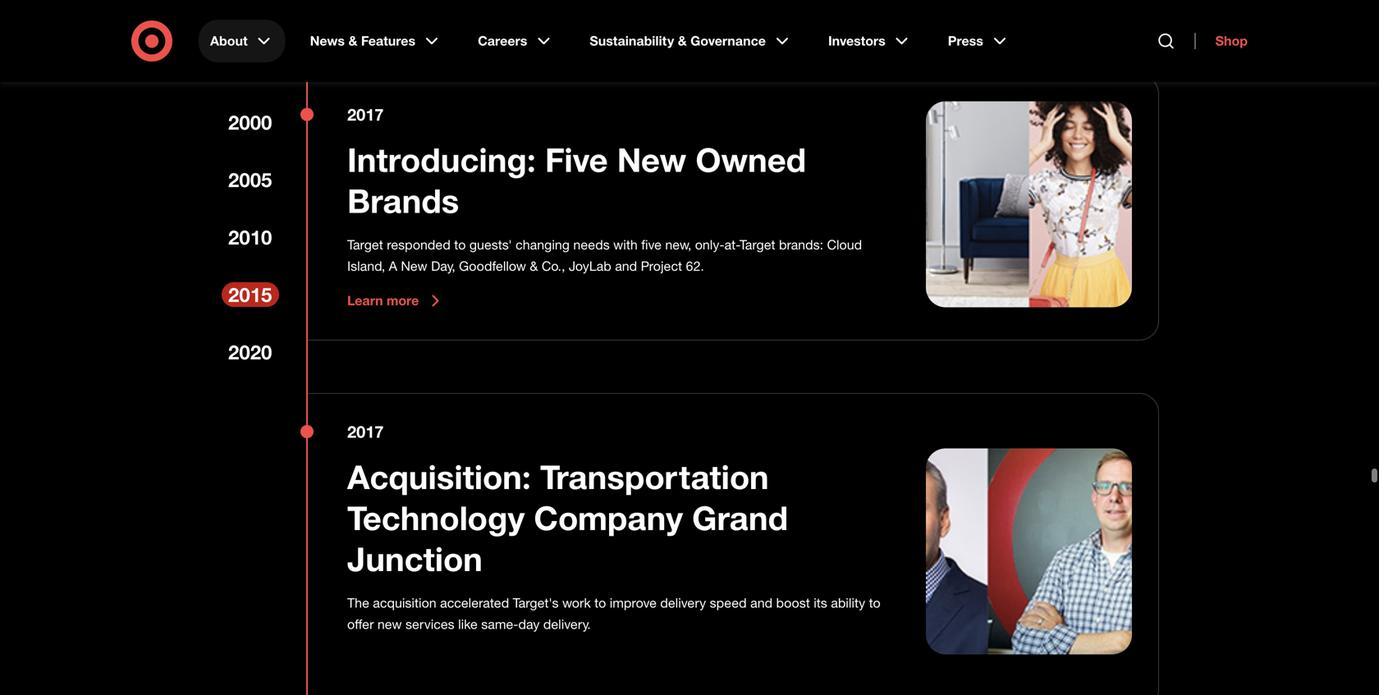 Task type: describe. For each thing, give the bounding box(es) containing it.
introducing: five new owned brands button
[[347, 139, 887, 221]]

ability
[[831, 595, 866, 611]]

five
[[641, 237, 662, 253]]

more
[[387, 293, 419, 309]]

2000 link
[[222, 110, 279, 135]]

accelerated
[[440, 595, 509, 611]]

transportation
[[540, 457, 769, 497]]

junction
[[347, 539, 483, 579]]

sustainability
[[590, 33, 674, 49]]

island,
[[347, 258, 385, 274]]

new,
[[665, 237, 692, 253]]

2005 link
[[222, 167, 279, 192]]

learn more
[[347, 293, 419, 309]]

and inside the acquisition accelerated target's work to improve delivery speed and boost its ability to offer new services like same-day delivery.
[[751, 595, 773, 611]]

about link
[[199, 20, 285, 62]]

acquisition: transportation technology company grand junction
[[347, 457, 788, 579]]

& inside target responded to guests' changing needs with five new, only-at-target brands: cloud island, a new day, goodfellow & co., joylab and project 62.
[[530, 258, 538, 274]]

to inside target responded to guests' changing needs with five new, only-at-target brands: cloud island, a new day, goodfellow & co., joylab and project 62.
[[454, 237, 466, 253]]

co.,
[[542, 258, 565, 274]]

target responded to guests' changing needs with five new, only-at-target brands: cloud island, a new day, goodfellow & co., joylab and project 62.
[[347, 237, 862, 274]]

and inside target responded to guests' changing needs with five new, only-at-target brands: cloud island, a new day, goodfellow & co., joylab and project 62.
[[615, 258, 637, 274]]

2020 link
[[222, 340, 279, 365]]

learn more button
[[347, 291, 445, 311]]

& for features
[[348, 33, 358, 49]]

new
[[378, 617, 402, 633]]

2005
[[228, 168, 272, 192]]

technology
[[347, 498, 525, 538]]

acquisition
[[373, 595, 437, 611]]

press
[[948, 33, 984, 49]]

five
[[545, 140, 608, 180]]

2017 for the
[[347, 422, 384, 442]]

shop
[[1216, 33, 1248, 49]]

new inside introducing: five new owned brands
[[617, 140, 687, 180]]

careers
[[478, 33, 527, 49]]

news
[[310, 33, 345, 49]]

delivery
[[660, 595, 706, 611]]

a man with his arms crossed image
[[926, 449, 1132, 655]]

at-
[[725, 237, 740, 253]]

improve
[[610, 595, 657, 611]]

only-
[[695, 237, 725, 253]]

new inside target responded to guests' changing needs with five new, only-at-target brands: cloud island, a new day, goodfellow & co., joylab and project 62.
[[401, 258, 428, 274]]

owned
[[696, 140, 806, 180]]

2 target from the left
[[740, 237, 776, 253]]

sustainability & governance
[[590, 33, 766, 49]]

about
[[210, 33, 248, 49]]

with
[[613, 237, 638, 253]]

work
[[562, 595, 591, 611]]



Task type: locate. For each thing, give the bounding box(es) containing it.
and
[[615, 258, 637, 274], [751, 595, 773, 611]]

&
[[348, 33, 358, 49], [678, 33, 687, 49], [530, 258, 538, 274]]

grand
[[692, 498, 788, 538]]

a
[[389, 258, 397, 274]]

2 2017 from the top
[[347, 422, 384, 442]]

2015
[[228, 283, 272, 307]]

1 horizontal spatial target
[[740, 237, 776, 253]]

speed
[[710, 595, 747, 611]]

0 vertical spatial and
[[615, 258, 637, 274]]

delivery.
[[543, 617, 591, 633]]

investors link
[[817, 20, 923, 62]]

0 horizontal spatial to
[[454, 237, 466, 253]]

62.
[[686, 258, 704, 274]]

news & features
[[310, 33, 416, 49]]

& for governance
[[678, 33, 687, 49]]

brands:
[[779, 237, 824, 253]]

1 horizontal spatial new
[[617, 140, 687, 180]]

changing
[[516, 237, 570, 253]]

needs
[[573, 237, 610, 253]]

1 horizontal spatial and
[[751, 595, 773, 611]]

company
[[534, 498, 683, 538]]

0 horizontal spatial &
[[348, 33, 358, 49]]

introducing:
[[347, 140, 536, 180]]

to up the day,
[[454, 237, 466, 253]]

1 target from the left
[[347, 237, 383, 253]]

2010 link
[[222, 225, 279, 250]]

& left co.,
[[530, 258, 538, 274]]

to right the 'work'
[[595, 595, 606, 611]]

offer
[[347, 617, 374, 633]]

project
[[641, 258, 682, 274]]

2017 for target
[[347, 105, 384, 125]]

and down with
[[615, 258, 637, 274]]

governance
[[691, 33, 766, 49]]

same-
[[481, 617, 519, 633]]

0 vertical spatial 2017
[[347, 105, 384, 125]]

day
[[519, 617, 540, 633]]

the acquisition accelerated target's work to improve delivery speed and boost its ability to offer new services like same-day delivery.
[[347, 595, 881, 633]]

target up island,
[[347, 237, 383, 253]]

2015 link
[[222, 282, 279, 307]]

services
[[406, 617, 455, 633]]

introducing: five new owned brands
[[347, 140, 806, 221]]

responded
[[387, 237, 451, 253]]

like
[[458, 617, 478, 633]]

1 horizontal spatial to
[[595, 595, 606, 611]]

2010
[[228, 225, 272, 249]]

new right the a
[[401, 258, 428, 274]]

joylab
[[569, 258, 611, 274]]

& right news
[[348, 33, 358, 49]]

2020
[[228, 340, 272, 364]]

the
[[347, 595, 369, 611]]

2 horizontal spatial to
[[869, 595, 881, 611]]

acquisition:
[[347, 457, 531, 497]]

features
[[361, 33, 416, 49]]

1 vertical spatial and
[[751, 595, 773, 611]]

investors
[[828, 33, 886, 49]]

learn
[[347, 293, 383, 309]]

2017
[[347, 105, 384, 125], [347, 422, 384, 442]]

sustainability & governance link
[[578, 20, 804, 62]]

target
[[347, 237, 383, 253], [740, 237, 776, 253]]

new right five
[[617, 140, 687, 180]]

guests'
[[470, 237, 512, 253]]

2 horizontal spatial &
[[678, 33, 687, 49]]

1 vertical spatial 2017
[[347, 422, 384, 442]]

its
[[814, 595, 827, 611]]

1 2017 from the top
[[347, 105, 384, 125]]

press link
[[937, 20, 1021, 62]]

target left brands:
[[740, 237, 776, 253]]

careers link
[[466, 20, 565, 62]]

0 horizontal spatial and
[[615, 258, 637, 274]]

boost
[[776, 595, 810, 611]]

0 horizontal spatial new
[[401, 258, 428, 274]]

a person in a white shirt image
[[926, 101, 1132, 307]]

target's
[[513, 595, 559, 611]]

shop link
[[1195, 33, 1248, 49]]

to
[[454, 237, 466, 253], [595, 595, 606, 611], [869, 595, 881, 611]]

0 horizontal spatial target
[[347, 237, 383, 253]]

0 vertical spatial new
[[617, 140, 687, 180]]

new
[[617, 140, 687, 180], [401, 258, 428, 274]]

2000
[[228, 110, 272, 134]]

brands
[[347, 181, 459, 221]]

1 vertical spatial new
[[401, 258, 428, 274]]

to right ability
[[869, 595, 881, 611]]

day,
[[431, 258, 455, 274]]

news & features link
[[299, 20, 453, 62]]

1 horizontal spatial &
[[530, 258, 538, 274]]

& left governance
[[678, 33, 687, 49]]

cloud
[[827, 237, 862, 253]]

and left boost
[[751, 595, 773, 611]]

goodfellow
[[459, 258, 526, 274]]



Task type: vqa. For each thing, say whether or not it's contained in the screenshot.
or
no



